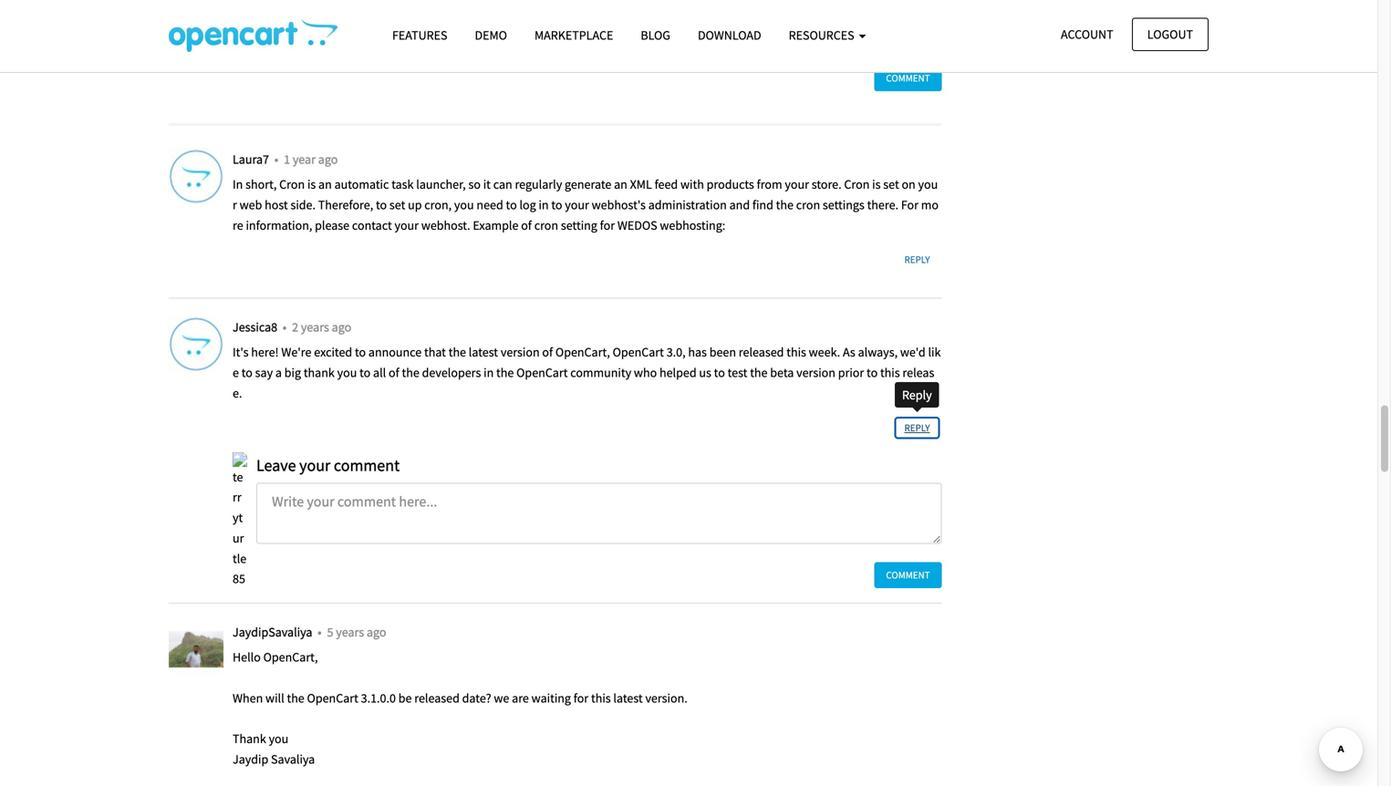 Task type: vqa. For each thing, say whether or not it's contained in the screenshot.
Furniture & Home accessories
no



Task type: locate. For each thing, give the bounding box(es) containing it.
0 vertical spatial set
[[883, 176, 899, 192]]

years right 2
[[301, 319, 329, 335]]

in short, cron is an automatic task launcher, so it can regularly generate an xml feed with products from your store. cron is set on you r web host side. therefore, to set up cron, you need to log in to your webhost's administration and find the cron settings there. for mo re information, please contact your webhost. example of cron setting for wedos webhosting:
[[233, 176, 939, 233]]

to right prior
[[867, 364, 878, 381]]

resources
[[789, 27, 857, 43]]

generate
[[565, 176, 612, 192]]

1 horizontal spatial cron
[[844, 176, 870, 192]]

1 horizontal spatial of
[[521, 217, 532, 233]]

1 vertical spatial in
[[484, 364, 494, 381]]

1 horizontal spatial this
[[787, 344, 806, 360]]

0 vertical spatial years
[[301, 319, 329, 335]]

1 horizontal spatial version
[[797, 364, 836, 381]]

to left log
[[506, 196, 517, 213]]

0 horizontal spatial of
[[389, 364, 399, 381]]

released
[[739, 344, 784, 360], [414, 690, 460, 706]]

cron down log
[[534, 217, 558, 233]]

2 is from the left
[[872, 176, 881, 192]]

been
[[710, 344, 736, 360]]

you inside thank you jaydip savaliya
[[269, 731, 289, 747]]

is up there.
[[872, 176, 881, 192]]

marketplace
[[535, 27, 613, 43]]

0 vertical spatial ago
[[318, 151, 338, 167]]

the right developers on the left
[[496, 364, 514, 381]]

1 vertical spatial reply button
[[893, 415, 942, 441]]

0 horizontal spatial set
[[389, 196, 405, 213]]

0 horizontal spatial released
[[414, 690, 460, 706]]

the inside in short, cron is an automatic task launcher, so it can regularly generate an xml feed with products from your store. cron is set on you r web host side. therefore, to set up cron, you need to log in to your webhost's administration and find the cron settings there. for mo re information, please contact your webhost. example of cron setting for wedos webhosting:
[[776, 196, 794, 213]]

this
[[787, 344, 806, 360], [880, 364, 900, 381], [591, 690, 611, 706]]

released up beta
[[739, 344, 784, 360]]

blog
[[641, 27, 671, 43]]

you up savaliya
[[269, 731, 289, 747]]

you inside it's here! we're excited to announce that the latest version of opencart, opencart 3.0, has been released this week. as always, we'd lik e to say a big thank you to all of the developers in the opencart community who helped us to test the beta version prior to this releas e.
[[337, 364, 357, 381]]

your down "up"
[[395, 217, 419, 233]]

feed
[[655, 176, 678, 192]]

setting
[[561, 217, 597, 233]]

1 vertical spatial for
[[574, 690, 589, 706]]

0 vertical spatial version
[[501, 344, 540, 360]]

1 vertical spatial years
[[336, 624, 364, 641]]

the right test
[[750, 364, 768, 381]]

version down week.
[[797, 364, 836, 381]]

to right us
[[714, 364, 725, 381]]

comment link
[[874, 563, 942, 589]]

1 vertical spatial set
[[389, 196, 405, 213]]

1 vertical spatial reply
[[902, 387, 932, 403]]

opencart left 3.1.0.0
[[307, 690, 358, 706]]

in inside in short, cron is an automatic task launcher, so it can regularly generate an xml feed with products from your store. cron is set on you r web host side. therefore, to set up cron, you need to log in to your webhost's administration and find the cron settings there. for mo re information, please contact your webhost. example of cron setting for wedos webhosting:
[[539, 196, 549, 213]]

thank
[[233, 731, 266, 747]]

0 vertical spatial latest
[[469, 344, 498, 360]]

developers
[[422, 364, 481, 381]]

2 horizontal spatial of
[[542, 344, 553, 360]]

1 horizontal spatial released
[[739, 344, 784, 360]]

1 horizontal spatial opencart
[[517, 364, 568, 381]]

1 horizontal spatial latest
[[613, 690, 643, 706]]

ago for 5 years ago
[[367, 624, 386, 641]]

0 vertical spatial opencart,
[[556, 344, 610, 360]]

your right from
[[785, 176, 809, 192]]

years
[[301, 319, 329, 335], [336, 624, 364, 641]]

0 horizontal spatial opencart
[[307, 690, 358, 706]]

xml
[[630, 176, 652, 192]]

latest left version.
[[613, 690, 643, 706]]

launcher,
[[416, 176, 466, 192]]

2 an from the left
[[614, 176, 628, 192]]

is up the side.
[[307, 176, 316, 192]]

in
[[539, 196, 549, 213], [484, 364, 494, 381]]

ago right year
[[318, 151, 338, 167]]

you right on at the right of the page
[[918, 176, 938, 192]]

0 horizontal spatial latest
[[469, 344, 498, 360]]

0 horizontal spatial version
[[501, 344, 540, 360]]

cron up the side.
[[279, 176, 305, 192]]

latest up developers on the left
[[469, 344, 498, 360]]

will
[[266, 690, 284, 706]]

mo
[[921, 196, 939, 213]]

reply down for
[[905, 253, 930, 266]]

community
[[570, 364, 631, 381]]

thank you jaydip savaliya
[[233, 731, 315, 768]]

you down so on the top left of the page
[[454, 196, 474, 213]]

2 horizontal spatial this
[[880, 364, 900, 381]]

an left xml in the left of the page
[[614, 176, 628, 192]]

2 vertical spatial ago
[[367, 624, 386, 641]]

test
[[728, 364, 748, 381]]

terryturtle85 image
[[233, 452, 247, 590]]

find
[[753, 196, 774, 213]]

re
[[233, 217, 243, 233]]

1 horizontal spatial is
[[872, 176, 881, 192]]

0 horizontal spatial years
[[301, 319, 329, 335]]

1 horizontal spatial cron
[[796, 196, 820, 213]]

host
[[265, 196, 288, 213]]

opencart
[[613, 344, 664, 360], [517, 364, 568, 381], [307, 690, 358, 706]]

cron up settings
[[844, 176, 870, 192]]

latest inside it's here! we're excited to announce that the latest version of opencart, opencart 3.0, has been released this week. as always, we'd lik e to say a big thank you to all of the developers in the opencart community who helped us to test the beta version prior to this releas e.
[[469, 344, 498, 360]]

an down 1 year ago
[[318, 176, 332, 192]]

this up beta
[[787, 344, 806, 360]]

ago right 5
[[367, 624, 386, 641]]

example
[[473, 217, 519, 233]]

hello
[[233, 649, 261, 666]]

released right be
[[414, 690, 460, 706]]

0 horizontal spatial is
[[307, 176, 316, 192]]

2 horizontal spatial opencart
[[613, 344, 664, 360]]

0 vertical spatial opencart
[[613, 344, 664, 360]]

reply down 'reply' tooltip
[[905, 421, 930, 434]]

announce
[[368, 344, 422, 360]]

an
[[318, 176, 332, 192], [614, 176, 628, 192]]

years for 5
[[336, 624, 364, 641]]

2 cron from the left
[[844, 176, 870, 192]]

a
[[275, 364, 282, 381]]

0 horizontal spatial opencart,
[[263, 649, 318, 666]]

2
[[292, 319, 298, 335]]

week.
[[809, 344, 840, 360]]

0 vertical spatial of
[[521, 217, 532, 233]]

for
[[901, 196, 919, 213]]

and
[[730, 196, 750, 213]]

0 vertical spatial released
[[739, 344, 784, 360]]

opencart up who
[[613, 344, 664, 360]]

1 vertical spatial this
[[880, 364, 900, 381]]

opencart, down jaydipsavaliya
[[263, 649, 318, 666]]

1 is from the left
[[307, 176, 316, 192]]

1 horizontal spatial for
[[600, 217, 615, 233]]

2 vertical spatial this
[[591, 690, 611, 706]]

0 vertical spatial cron
[[796, 196, 820, 213]]

thank
[[304, 364, 335, 381]]

0 vertical spatial in
[[539, 196, 549, 213]]

you down excited
[[337, 364, 357, 381]]

ago up excited
[[332, 319, 351, 335]]

years right 5
[[336, 624, 364, 641]]

be
[[398, 690, 412, 706]]

to right excited
[[355, 344, 366, 360]]

cron down store.
[[796, 196, 820, 213]]

need
[[477, 196, 503, 213]]

0 vertical spatial comment
[[886, 72, 930, 84]]

opencart version 3.0.0.0 available to download now image
[[169, 19, 338, 52]]

0 horizontal spatial this
[[591, 690, 611, 706]]

cron,
[[425, 196, 452, 213]]

webhost's
[[592, 196, 646, 213]]

0 horizontal spatial cron
[[279, 176, 305, 192]]

this down always,
[[880, 364, 900, 381]]

2 vertical spatial of
[[389, 364, 399, 381]]

reply button down 'reply' tooltip
[[893, 415, 942, 441]]

1 vertical spatial ago
[[332, 319, 351, 335]]

you
[[918, 176, 938, 192], [454, 196, 474, 213], [337, 364, 357, 381], [269, 731, 289, 747]]

wedos
[[618, 217, 657, 233]]

2 vertical spatial opencart
[[307, 690, 358, 706]]

we
[[494, 690, 509, 706]]

Write your comment here... text field
[[256, 0, 942, 47]]

has
[[688, 344, 707, 360]]

in right log
[[539, 196, 549, 213]]

webhosting:
[[660, 217, 726, 233]]

set left "up"
[[389, 196, 405, 213]]

2 comment from the top
[[886, 569, 930, 582]]

comment
[[886, 72, 930, 84], [886, 569, 930, 582]]

0 vertical spatial reply button
[[893, 247, 942, 273]]

0 vertical spatial this
[[787, 344, 806, 360]]

this right waiting
[[591, 690, 611, 706]]

the right find
[[776, 196, 794, 213]]

0 horizontal spatial cron
[[534, 217, 558, 233]]

laura7 image
[[169, 149, 224, 204]]

that
[[424, 344, 446, 360]]

1 an from the left
[[318, 176, 332, 192]]

comment button
[[874, 65, 942, 91]]

say
[[255, 364, 273, 381]]

leave
[[256, 455, 296, 476]]

years for 2
[[301, 319, 329, 335]]

version right that at top
[[501, 344, 540, 360]]

set left on at the right of the page
[[883, 176, 899, 192]]

set
[[883, 176, 899, 192], [389, 196, 405, 213]]

1 horizontal spatial opencart,
[[556, 344, 610, 360]]

for down webhost's
[[600, 217, 615, 233]]

cron
[[796, 196, 820, 213], [534, 217, 558, 233]]

jessica8
[[233, 319, 280, 335]]

it's here! we're excited to announce that the latest version of opencart, opencart 3.0, has been released this week. as always, we'd lik e to say a big thank you to all of the developers in the opencart community who helped us to test the beta version prior to this releas e.
[[233, 344, 941, 401]]

1 horizontal spatial an
[[614, 176, 628, 192]]

1 horizontal spatial in
[[539, 196, 549, 213]]

download link
[[684, 19, 775, 51]]

1 vertical spatial latest
[[613, 690, 643, 706]]

task
[[392, 176, 414, 192]]

jaydip
[[233, 751, 268, 768]]

opencart left "community"
[[517, 364, 568, 381]]

0 horizontal spatial in
[[484, 364, 494, 381]]

your up the setting
[[565, 196, 589, 213]]

reply down releas
[[902, 387, 932, 403]]

administration
[[648, 196, 727, 213]]

opencart,
[[556, 344, 610, 360], [263, 649, 318, 666]]

0 horizontal spatial an
[[318, 176, 332, 192]]

logout
[[1148, 26, 1193, 42]]

reply
[[905, 253, 930, 266], [902, 387, 932, 403], [905, 421, 930, 434]]

to
[[376, 196, 387, 213], [506, 196, 517, 213], [551, 196, 562, 213], [355, 344, 366, 360], [242, 364, 253, 381], [360, 364, 371, 381], [714, 364, 725, 381], [867, 364, 878, 381]]

marketplace link
[[521, 19, 627, 51]]

log
[[520, 196, 536, 213]]

so
[[468, 176, 481, 192]]

comment
[[334, 455, 400, 476]]

1 vertical spatial comment
[[886, 569, 930, 582]]

1 vertical spatial opencart
[[517, 364, 568, 381]]

2 vertical spatial reply
[[905, 421, 930, 434]]

with
[[681, 176, 704, 192]]

opencart, up "community"
[[556, 344, 610, 360]]

for right waiting
[[574, 690, 589, 706]]

for
[[600, 217, 615, 233], [574, 690, 589, 706]]

1 comment from the top
[[886, 72, 930, 84]]

comment for comment button
[[886, 72, 930, 84]]

comment inside button
[[886, 72, 930, 84]]

cron
[[279, 176, 305, 192], [844, 176, 870, 192]]

we're
[[281, 344, 312, 360]]

0 vertical spatial for
[[600, 217, 615, 233]]

2 years ago
[[292, 319, 351, 335]]

in right developers on the left
[[484, 364, 494, 381]]

account
[[1061, 26, 1114, 42]]

reply button down for
[[893, 247, 942, 273]]

1 horizontal spatial years
[[336, 624, 364, 641]]



Task type: describe. For each thing, give the bounding box(es) containing it.
1 vertical spatial of
[[542, 344, 553, 360]]

in
[[233, 176, 243, 192]]

up
[[408, 196, 422, 213]]

jessica8 image
[[169, 317, 224, 372]]

opencart, inside it's here! we're excited to announce that the latest version of opencart, opencart 3.0, has been released this week. as always, we'd lik e to say a big thank you to all of the developers in the opencart community who helped us to test the beta version prior to this releas e.
[[556, 344, 610, 360]]

products
[[707, 176, 754, 192]]

5 years ago
[[327, 624, 386, 641]]

all
[[373, 364, 386, 381]]

ago for 2 years ago
[[332, 319, 351, 335]]

who
[[634, 364, 657, 381]]

it's
[[233, 344, 249, 360]]

version.
[[645, 690, 688, 706]]

1 vertical spatial released
[[414, 690, 460, 706]]

in inside it's here! we're excited to announce that the latest version of opencart, opencart 3.0, has been released this week. as always, we'd lik e to say a big thank you to all of the developers in the opencart community who helped us to test the beta version prior to this releas e.
[[484, 364, 494, 381]]

to up contact
[[376, 196, 387, 213]]

hello opencart,
[[233, 649, 318, 666]]

0 vertical spatial reply
[[905, 253, 930, 266]]

your right leave
[[299, 455, 331, 476]]

resources link
[[775, 19, 880, 51]]

webhost.
[[421, 217, 470, 233]]

the right will
[[287, 690, 304, 706]]

the down announce on the top of page
[[402, 364, 419, 381]]

when will the opencart 3.1.0.0 be released date? we are waiting for this latest version.
[[233, 690, 688, 706]]

1 horizontal spatial set
[[883, 176, 899, 192]]

1 cron from the left
[[279, 176, 305, 192]]

contact
[[352, 217, 392, 233]]

of inside in short, cron is an automatic task launcher, so it can regularly generate an xml feed with products from your store. cron is set on you r web host side. therefore, to set up cron, you need to log in to your webhost's administration and find the cron settings there. for mo re information, please contact your webhost. example of cron setting for wedos webhosting:
[[521, 217, 532, 233]]

logout link
[[1132, 18, 1209, 51]]

automatic
[[334, 176, 389, 192]]

prior
[[838, 364, 864, 381]]

demo link
[[461, 19, 521, 51]]

to left all
[[360, 364, 371, 381]]

lik
[[928, 344, 941, 360]]

features link
[[379, 19, 461, 51]]

the up developers on the left
[[449, 344, 466, 360]]

e
[[233, 364, 239, 381]]

reply tooltip
[[895, 377, 939, 413]]

please
[[315, 217, 350, 233]]

we'd
[[900, 344, 926, 360]]

when
[[233, 690, 263, 706]]

for inside in short, cron is an automatic task launcher, so it can regularly generate an xml feed with products from your store. cron is set on you r web host side. therefore, to set up cron, you need to log in to your webhost's administration and find the cron settings there. for mo re information, please contact your webhost. example of cron setting for wedos webhosting:
[[600, 217, 615, 233]]

it
[[483, 176, 491, 192]]

as
[[843, 344, 856, 360]]

demo
[[475, 27, 507, 43]]

waiting
[[532, 690, 571, 706]]

always,
[[858, 344, 898, 360]]

3.0,
[[667, 344, 686, 360]]

1 vertical spatial opencart,
[[263, 649, 318, 666]]

jaydipsavaliya
[[233, 624, 315, 641]]

r
[[233, 196, 237, 213]]

there.
[[867, 196, 899, 213]]

1 year ago
[[284, 151, 338, 167]]

date?
[[462, 690, 491, 706]]

ago for 1 year ago
[[318, 151, 338, 167]]

therefore,
[[318, 196, 373, 213]]

to right e
[[242, 364, 253, 381]]

releas
[[903, 364, 935, 381]]

3.1.0.0
[[361, 690, 396, 706]]

beta
[[770, 364, 794, 381]]

Leave your comment text field
[[256, 483, 942, 544]]

regularly
[[515, 176, 562, 192]]

reply inside tooltip
[[902, 387, 932, 403]]

1
[[284, 151, 290, 167]]

to down the regularly
[[551, 196, 562, 213]]

savaliya
[[271, 751, 315, 768]]

store.
[[812, 176, 842, 192]]

settings
[[823, 196, 865, 213]]

released inside it's here! we're excited to announce that the latest version of opencart, opencart 3.0, has been released this week. as always, we'd lik e to say a big thank you to all of the developers in the opencart community who helped us to test the beta version prior to this releas e.
[[739, 344, 784, 360]]

year
[[293, 151, 316, 167]]

from
[[757, 176, 782, 192]]

e.
[[233, 385, 242, 401]]

us
[[699, 364, 712, 381]]

can
[[493, 176, 512, 192]]

here!
[[251, 344, 279, 360]]

are
[[512, 690, 529, 706]]

blog link
[[627, 19, 684, 51]]

0 horizontal spatial for
[[574, 690, 589, 706]]

account link
[[1046, 18, 1129, 51]]

5
[[327, 624, 333, 641]]

excited
[[314, 344, 352, 360]]

1 vertical spatial version
[[797, 364, 836, 381]]

laura7
[[233, 151, 272, 167]]

comment for comment link
[[886, 569, 930, 582]]

1 vertical spatial cron
[[534, 217, 558, 233]]

big
[[284, 364, 301, 381]]

1 reply button from the top
[[893, 247, 942, 273]]

features
[[392, 27, 448, 43]]

helped
[[660, 364, 697, 381]]

2 reply button from the top
[[893, 415, 942, 441]]

information,
[[246, 217, 312, 233]]

jaydipsavaliya image
[[169, 622, 224, 677]]

download
[[698, 27, 761, 43]]



